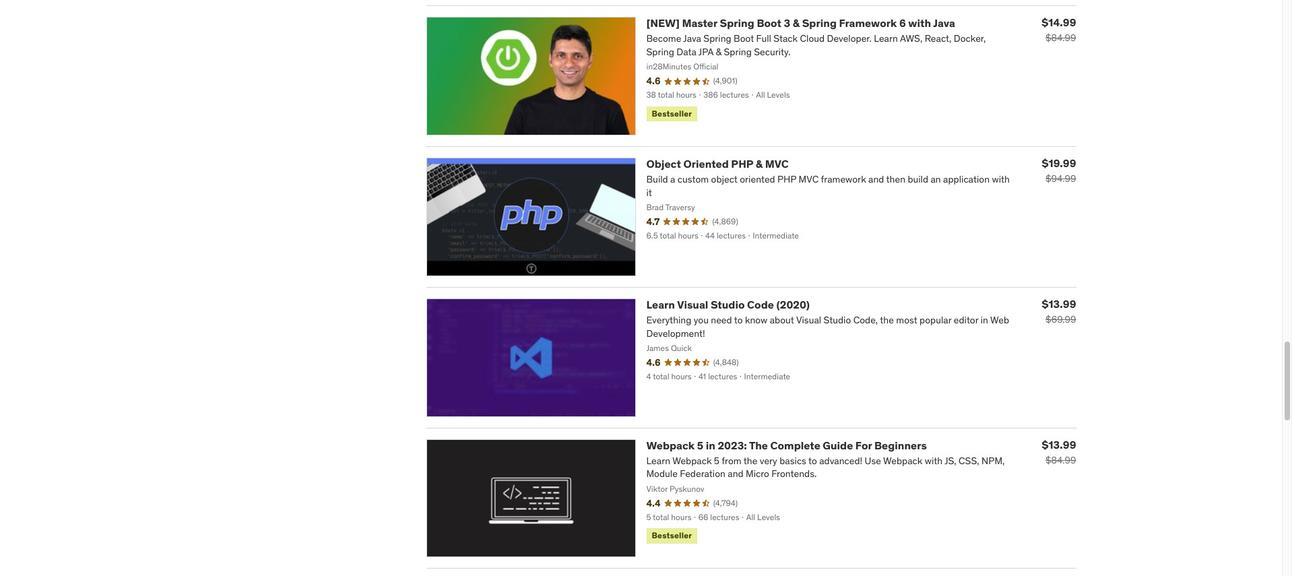 Task type: describe. For each thing, give the bounding box(es) containing it.
learn visual studio code (2020)
[[647, 298, 810, 311]]

in
[[706, 438, 716, 452]]

0 vertical spatial &
[[793, 16, 800, 30]]

learn
[[647, 298, 675, 311]]

$69.99
[[1046, 313, 1077, 325]]

$14.99
[[1042, 16, 1077, 29]]

$19.99 $94.99
[[1042, 156, 1077, 185]]

$13.99 for webpack 5 in 2023: the complete guide for beginners
[[1042, 438, 1077, 451]]

beginners
[[875, 438, 927, 452]]

for
[[856, 438, 872, 452]]

code
[[747, 298, 774, 311]]

webpack 5 in 2023: the complete guide for beginners
[[647, 438, 927, 452]]

2023:
[[718, 438, 747, 452]]

$14.99 $84.99
[[1042, 16, 1077, 44]]

$13.99 $84.99
[[1042, 438, 1077, 466]]

$84.99 for $13.99
[[1046, 454, 1077, 466]]

$84.99 for $14.99
[[1046, 32, 1077, 44]]

complete
[[771, 438, 821, 452]]

$13.99 for learn visual studio code (2020)
[[1042, 297, 1077, 311]]

object
[[647, 157, 681, 170]]

framework
[[839, 16, 897, 30]]

$94.99
[[1046, 172, 1077, 185]]

6
[[900, 16, 906, 30]]

studio
[[711, 298, 745, 311]]

[new]
[[647, 16, 680, 30]]

$13.99 $69.99
[[1042, 297, 1077, 325]]

3
[[784, 16, 791, 30]]

java
[[934, 16, 956, 30]]



Task type: vqa. For each thing, say whether or not it's contained in the screenshot.
the top the (18)
no



Task type: locate. For each thing, give the bounding box(es) containing it.
with
[[909, 16, 931, 30]]

visual
[[677, 298, 709, 311]]

spring right 3 at the right of the page
[[802, 16, 837, 30]]

[new] master spring boot 3 & spring framework 6 with java link
[[647, 16, 956, 30]]

2 spring from the left
[[802, 16, 837, 30]]

guide
[[823, 438, 853, 452]]

1 spring from the left
[[720, 16, 755, 30]]

spring
[[720, 16, 755, 30], [802, 16, 837, 30]]

webpack
[[647, 438, 695, 452]]

1 vertical spatial $13.99
[[1042, 438, 1077, 451]]

(2020)
[[777, 298, 810, 311]]

webpack 5 in 2023: the complete guide for beginners link
[[647, 438, 927, 452]]

php
[[731, 157, 754, 170]]

2 $84.99 from the top
[[1046, 454, 1077, 466]]

&
[[793, 16, 800, 30], [756, 157, 763, 170]]

boot
[[757, 16, 782, 30]]

$84.99 inside $13.99 $84.99
[[1046, 454, 1077, 466]]

5
[[697, 438, 704, 452]]

master
[[682, 16, 718, 30]]

2 $13.99 from the top
[[1042, 438, 1077, 451]]

0 horizontal spatial &
[[756, 157, 763, 170]]

$84.99
[[1046, 32, 1077, 44], [1046, 454, 1077, 466]]

learn visual studio code (2020) link
[[647, 298, 810, 311]]

$19.99
[[1042, 156, 1077, 170]]

mvc
[[765, 157, 789, 170]]

1 horizontal spatial spring
[[802, 16, 837, 30]]

oriented
[[684, 157, 729, 170]]

0 horizontal spatial spring
[[720, 16, 755, 30]]

the
[[749, 438, 768, 452]]

1 $84.99 from the top
[[1046, 32, 1077, 44]]

$13.99
[[1042, 297, 1077, 311], [1042, 438, 1077, 451]]

spring left boot
[[720, 16, 755, 30]]

object oriented php & mvc
[[647, 157, 789, 170]]

0 vertical spatial $13.99
[[1042, 297, 1077, 311]]

1 vertical spatial $84.99
[[1046, 454, 1077, 466]]

1 horizontal spatial &
[[793, 16, 800, 30]]

1 $13.99 from the top
[[1042, 297, 1077, 311]]

0 vertical spatial $84.99
[[1046, 32, 1077, 44]]

1 vertical spatial &
[[756, 157, 763, 170]]

object oriented php & mvc link
[[647, 157, 789, 170]]

[new] master spring boot 3 & spring framework 6 with java
[[647, 16, 956, 30]]

$84.99 inside "$14.99 $84.99"
[[1046, 32, 1077, 44]]

& right php
[[756, 157, 763, 170]]

& right 3 at the right of the page
[[793, 16, 800, 30]]



